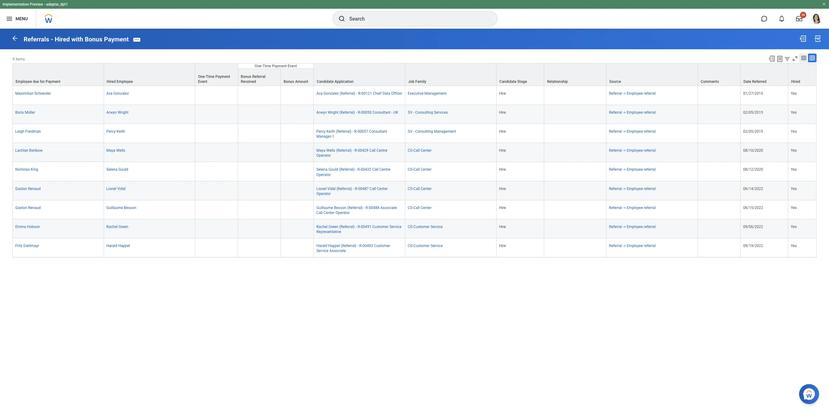Task type: describe. For each thing, give the bounding box(es) containing it.
operator for lionel
[[317, 192, 331, 196]]

consulting for management
[[416, 129, 433, 134]]

row containing maximilian schneider
[[12, 86, 817, 105]]

percy keith (referral) - r-00057 consultant manager-1 link
[[317, 128, 387, 139]]

r- for 00429
[[355, 148, 358, 153]]

king
[[31, 167, 38, 172]]

job family
[[408, 79, 427, 84]]

00050
[[361, 110, 372, 115]]

9
[[12, 57, 15, 61]]

executive management
[[408, 91, 447, 96]]

- inside maya wells (referral) - r-00429 call centre operator
[[353, 148, 354, 153]]

1 horizontal spatial time
[[263, 64, 271, 68]]

r- for 00493
[[360, 244, 363, 248]]

harald for harald happel
[[106, 244, 117, 248]]

ava gonzalez link
[[106, 90, 129, 96]]

associate inside guillaume besson (referral) - r-00488 associate call center operator
[[381, 206, 397, 210]]

arwyn for arwyn wright
[[106, 110, 117, 115]]

ava gonzalez (referral) - r-00121 chief data officer link
[[317, 90, 403, 96]]

service inside 'harald happel (referral) - r-00493 customer service associate'
[[317, 249, 329, 253]]

ava for ava gonzalez
[[106, 91, 113, 96]]

lionel vidal (referral) - r-00487 call center operator
[[317, 187, 388, 196]]

happel for harald happel
[[118, 244, 130, 248]]

relationship
[[548, 79, 568, 84]]

referrals - hired with bonus payment main content
[[0, 29, 830, 263]]

harald happel
[[106, 244, 130, 248]]

sv - consulting services link
[[408, 109, 448, 115]]

lionel vidal
[[106, 187, 126, 191]]

01/27/2015
[[744, 91, 764, 96]]

emma hobson
[[15, 225, 40, 229]]

row containing nicholas king
[[12, 162, 817, 181]]

implementation preview -   adeptai_dpt1
[[2, 2, 68, 7]]

benbow
[[29, 148, 43, 153]]

executive
[[408, 91, 424, 96]]

referral for harald happel (referral) - r-00493 customer service associate
[[645, 244, 656, 248]]

gonzalez for ava gonzalez
[[114, 91, 129, 96]]

employee for ava gonzalez (referral) - r-00121 chief data officer
[[627, 91, 644, 96]]

yes for selena gould (referral) - r-00432 call centre operator
[[792, 167, 798, 172]]

(referral) for green
[[340, 225, 355, 229]]

adeptai_dpt1
[[46, 2, 68, 7]]

justify image
[[6, 15, 13, 22]]

table image
[[801, 55, 808, 61]]

bonus referral received column header
[[238, 64, 281, 86]]

leigh
[[15, 129, 24, 134]]

referral -> employee referral for ava gonzalez (referral) - r-00121 chief data officer
[[610, 91, 656, 96]]

toolbar inside referrals - hired with bonus payment main content
[[766, 54, 817, 63]]

center for lionel vidal (referral) - r-00487 call center operator
[[421, 187, 432, 191]]

cs-call center link for selena gould (referral) - r-00432 call centre operator
[[408, 166, 432, 172]]

8 row from the top
[[12, 181, 817, 200]]

menu banner
[[0, 0, 830, 29]]

cs- for lionel vidal (referral) - r-00487 call center operator
[[408, 187, 414, 191]]

referral -> employee referral for percy keith (referral) - r-00057 consultant manager-1
[[610, 129, 656, 134]]

rachel green link
[[106, 223, 128, 229]]

cs-call center link for guillaume besson (referral) - r-00488 associate call center operator
[[408, 204, 432, 210]]

select to filter grid data image
[[785, 55, 792, 62]]

30
[[802, 13, 806, 17]]

9 items
[[12, 57, 25, 61]]

hire element for maya wells (referral) - r-00429 call centre operator
[[500, 147, 506, 153]]

row containing boris müller
[[12, 105, 817, 124]]

00488
[[369, 206, 380, 210]]

service inside rachel green (referral) - r-00491 customer service representative
[[390, 225, 402, 229]]

00493
[[363, 244, 373, 248]]

green for rachel green
[[119, 225, 128, 229]]

referral for rachel green (referral) - r-00491 customer service representative
[[610, 225, 623, 229]]

lionel vidal (referral) - r-00487 call center operator link
[[317, 185, 388, 196]]

dahlmayr
[[23, 244, 39, 248]]

nicholas
[[15, 167, 30, 172]]

r- for 00050
[[358, 110, 361, 115]]

job
[[408, 79, 415, 84]]

0 horizontal spatial event
[[198, 79, 207, 84]]

bonus referral received
[[241, 74, 266, 84]]

export to excel image for export to worksheets image
[[769, 55, 776, 62]]

referral for percy keith (referral) - r-00057 consultant manager-1
[[610, 129, 623, 134]]

yes for arwyn wright (referral) - r-00050 consultant - uk
[[792, 110, 798, 115]]

hired employee
[[107, 79, 133, 84]]

row containing fritz dahlmayr
[[12, 238, 817, 257]]

06/14/2022
[[744, 187, 764, 191]]

search image
[[338, 15, 346, 22]]

keith for percy keith
[[117, 129, 125, 134]]

leigh freidman link
[[15, 128, 41, 134]]

besson for guillaume besson
[[124, 206, 136, 210]]

09/06/2022
[[744, 225, 764, 229]]

(referral) for wells
[[337, 148, 352, 153]]

employee for guillaume besson (referral) - r-00488 associate call center operator
[[627, 206, 644, 210]]

- inside 'harald happel (referral) - r-00493 customer service associate'
[[358, 244, 359, 248]]

- inside rachel green (referral) - r-00491 customer service representative
[[356, 225, 357, 229]]

payment inside the one-time payment event
[[216, 74, 230, 79]]

inbox large image
[[797, 16, 803, 22]]

wells for maya wells
[[116, 148, 125, 153]]

cs-call center for selena gould (referral) - r-00432 call centre operator
[[408, 167, 432, 172]]

gaston renaud link for lionel vidal
[[15, 185, 41, 191]]

bonus amount
[[284, 79, 309, 84]]

gaston renaud for lionel
[[15, 187, 41, 191]]

hired button
[[789, 64, 817, 86]]

referral -> employee referral link for selena gould (referral) - r-00432 call centre operator
[[610, 166, 656, 172]]

selena gould link
[[106, 166, 128, 172]]

view printable version (pdf) image
[[815, 35, 822, 42]]

employee inside popup button
[[16, 79, 32, 84]]

rachel for rachel green
[[106, 225, 118, 229]]

consulting for services
[[416, 110, 433, 115]]

comments button
[[699, 64, 741, 86]]

(referral) for wright
[[340, 110, 355, 115]]

bonus amount button
[[281, 69, 314, 86]]

hire for selena gould (referral) - r-00432 call centre operator
[[500, 167, 506, 172]]

r- for 00121
[[358, 91, 362, 96]]

services
[[434, 110, 448, 115]]

maya for maya wells (referral) - r-00429 call centre operator
[[317, 148, 326, 153]]

sv - consulting management link
[[408, 128, 456, 134]]

boris
[[15, 110, 24, 115]]

row containing leigh freidman
[[12, 124, 817, 143]]

ava for ava gonzalez (referral) - r-00121 chief data officer
[[317, 91, 323, 96]]

besson for guillaume besson (referral) - r-00488 associate call center operator
[[334, 206, 347, 210]]

representative
[[317, 230, 341, 234]]

0 vertical spatial management
[[425, 91, 447, 96]]

cs- for rachel green (referral) - r-00491 customer service representative
[[408, 225, 414, 229]]

employee for selena gould (referral) - r-00432 call centre operator
[[627, 167, 644, 172]]

arwyn wright (referral) - r-00050 consultant - uk link
[[317, 109, 399, 115]]

guillaume for guillaume besson
[[106, 206, 123, 210]]

referral -> employee referral for guillaume besson (referral) - r-00488 associate call center operator
[[610, 206, 656, 210]]

items
[[15, 57, 25, 61]]

selena gould (referral) - r-00432 call centre operator
[[317, 167, 391, 177]]

customer inside 'harald happel (referral) - r-00493 customer service associate'
[[374, 244, 391, 248]]

gaston renaud link for guillaume besson
[[15, 204, 41, 210]]

harald happel (referral) - r-00493 customer service associate link
[[317, 242, 391, 253]]

referrals - hired with bonus payment link
[[24, 35, 129, 43]]

- inside selena gould (referral) - r-00432 call centre operator
[[356, 167, 357, 172]]

hired for hired employee
[[107, 79, 116, 84]]

1 horizontal spatial event
[[288, 64, 297, 68]]

fritz dahlmayr link
[[15, 242, 39, 248]]

associate inside 'harald happel (referral) - r-00493 customer service associate'
[[330, 249, 346, 253]]

comments
[[701, 79, 720, 84]]

hobson
[[27, 225, 40, 229]]

harald happel link
[[106, 242, 130, 248]]

lachlan
[[15, 148, 28, 153]]

- inside lionel vidal (referral) - r-00487 call center operator
[[353, 187, 354, 191]]

notifications large image
[[779, 16, 786, 22]]

arwyn wright (referral) - r-00050 consultant - uk
[[317, 110, 399, 115]]

source
[[610, 79, 622, 84]]

call inside selena gould (referral) - r-00432 call centre operator
[[373, 167, 379, 172]]

received
[[241, 79, 256, 84]]

referral -> employee referral link for maya wells (referral) - r-00429 call centre operator
[[610, 147, 656, 153]]

r- for 00432
[[358, 167, 361, 172]]

guillaume besson (referral) - r-00488 associate call center operator link
[[317, 204, 397, 215]]

0 horizontal spatial hired
[[55, 35, 70, 43]]

due
[[33, 79, 39, 84]]

boris müller link
[[15, 109, 35, 115]]

family
[[416, 79, 427, 84]]

gaston for lionel
[[15, 187, 27, 191]]

gould for selena gould (referral) - r-00432 call centre operator
[[329, 167, 339, 172]]

hire for guillaume besson (referral) - r-00488 associate call center operator
[[500, 206, 506, 210]]

menu button
[[0, 9, 36, 29]]

1
[[332, 134, 335, 139]]

- inside menu banner
[[44, 2, 45, 7]]

sv - consulting management
[[408, 129, 456, 134]]

maximilian schneider link
[[15, 90, 51, 96]]

referral -> employee referral link for percy keith (referral) - r-00057 consultant manager-1
[[610, 128, 656, 134]]

expand table image
[[810, 55, 816, 61]]

maximilian schneider
[[15, 91, 51, 96]]

> for maya wells (referral) - r-00429 call centre operator
[[624, 148, 626, 153]]

call inside lionel vidal (referral) - r-00487 call center operator
[[370, 187, 376, 191]]

previous page image
[[11, 35, 19, 42]]

employee for lionel vidal (referral) - r-00487 call center operator
[[627, 187, 644, 191]]

implementation
[[2, 2, 29, 7]]

referral -> employee referral for maya wells (referral) - r-00429 call centre operator
[[610, 148, 656, 153]]

bonus for bonus referral received
[[241, 74, 252, 79]]

0 vertical spatial bonus
[[85, 35, 102, 43]]

> for selena gould (referral) - r-00432 call centre operator
[[624, 167, 626, 172]]

emma hobson link
[[15, 223, 40, 229]]

(referral) for vidal
[[337, 187, 352, 191]]

referral for lionel vidal (referral) - r-00487 call center operator
[[645, 187, 656, 191]]

center inside guillaume besson (referral) - r-00488 associate call center operator
[[324, 211, 335, 215]]

9 row from the top
[[12, 200, 817, 219]]

02/05/2015 for sv - consulting services
[[744, 110, 764, 115]]

gaston for guillaume
[[15, 206, 27, 210]]

referral for percy keith (referral) - r-00057 consultant manager-1
[[645, 129, 656, 134]]

1 horizontal spatial one-time payment event
[[255, 64, 297, 68]]

percy for percy keith (referral) - r-00057 consultant manager-1
[[317, 129, 326, 134]]

happel for harald happel (referral) - r-00493 customer service associate
[[329, 244, 340, 248]]

with
[[71, 35, 83, 43]]

2 one-time payment event button from the left
[[238, 64, 314, 68]]

00429
[[358, 148, 369, 153]]

gonzalez for ava gonzalez (referral) - r-00121 chief data officer
[[324, 91, 339, 96]]

yes for rachel green (referral) - r-00491 customer service representative
[[792, 225, 798, 229]]

payment inside popup button
[[46, 79, 60, 84]]

candidate application button
[[314, 64, 405, 86]]

wright for arwyn wright
[[118, 110, 129, 115]]

call inside guillaume besson (referral) - r-00488 associate call center operator
[[317, 211, 323, 215]]

08/12/2020
[[744, 167, 764, 172]]

arwyn wright
[[106, 110, 129, 115]]

> for ava gonzalez (referral) - r-00121 chief data officer
[[624, 91, 626, 96]]

harald happel (referral) - r-00493 customer service associate
[[317, 244, 391, 253]]

export to excel image for view printable version (pdf) icon
[[800, 35, 807, 42]]

date referred button
[[741, 64, 789, 86]]

freidman
[[25, 129, 41, 134]]

percy for percy keith
[[106, 129, 116, 134]]



Task type: vqa. For each thing, say whether or not it's contained in the screenshot.


Task type: locate. For each thing, give the bounding box(es) containing it.
2 horizontal spatial bonus
[[284, 79, 294, 84]]

r- inside percy keith (referral) - r-00057 consultant manager-1
[[355, 129, 358, 134]]

happel
[[118, 244, 130, 248], [329, 244, 340, 248]]

r- for 00487
[[355, 187, 359, 191]]

referral for ava gonzalez (referral) - r-00121 chief data officer
[[645, 91, 656, 96]]

0 horizontal spatial gould
[[119, 167, 128, 172]]

1 vertical spatial 02/05/2015
[[744, 129, 764, 134]]

hired employee button
[[104, 64, 195, 86]]

2 cs- from the top
[[408, 167, 414, 172]]

0 horizontal spatial time
[[206, 74, 215, 79]]

1 horizontal spatial vidal
[[328, 187, 336, 191]]

r- left chief
[[358, 91, 362, 96]]

0 horizontal spatial maya
[[106, 148, 115, 153]]

referral for arwyn wright (referral) - r-00050 consultant - uk
[[645, 110, 656, 115]]

3 referral -> employee referral link from the top
[[610, 128, 656, 134]]

2 percy from the left
[[317, 129, 326, 134]]

referral -> employee referral link for guillaume besson (referral) - r-00488 associate call center operator
[[610, 204, 656, 210]]

ava gonzalez (referral) - r-00121 chief data officer
[[317, 91, 403, 96]]

maya inside maya wells (referral) - r-00429 call centre operator
[[317, 148, 326, 153]]

green up harald happel link
[[119, 225, 128, 229]]

referral -> employee referral for lionel vidal (referral) - r-00487 call center operator
[[610, 187, 656, 191]]

executive management link
[[408, 90, 447, 96]]

ava down candidate application
[[317, 91, 323, 96]]

guillaume besson
[[106, 206, 136, 210]]

(referral)
[[340, 91, 356, 96], [340, 110, 355, 115], [336, 129, 352, 134], [337, 148, 352, 153], [339, 167, 355, 172], [337, 187, 352, 191], [348, 206, 363, 210], [340, 225, 355, 229], [341, 244, 357, 248]]

2 referral -> employee referral link from the top
[[610, 109, 656, 115]]

(referral) inside guillaume besson (referral) - r-00488 associate call center operator
[[348, 206, 363, 210]]

00487
[[359, 187, 369, 191]]

2 cs-customer service from the top
[[408, 244, 443, 248]]

0 vertical spatial centre
[[377, 148, 388, 153]]

0 horizontal spatial bonus
[[85, 35, 102, 43]]

2 guillaume from the left
[[317, 206, 333, 210]]

toolbar
[[766, 54, 817, 63]]

emma
[[15, 225, 26, 229]]

application
[[335, 79, 354, 84]]

1 cs-call center link from the top
[[408, 147, 432, 153]]

2 sv from the top
[[408, 129, 413, 134]]

5 row from the top
[[12, 124, 817, 143]]

percy
[[106, 129, 116, 134], [317, 129, 326, 134]]

rachel for rachel green (referral) - r-00491 customer service representative
[[317, 225, 328, 229]]

1 gaston from the top
[[15, 187, 27, 191]]

bonus referral received button
[[238, 69, 281, 86]]

besson up rachel green link
[[124, 206, 136, 210]]

2 wright from the left
[[328, 110, 339, 115]]

0 horizontal spatial selena
[[106, 167, 118, 172]]

green inside rachel green (referral) - r-00491 customer service representative
[[329, 225, 339, 229]]

referral
[[645, 91, 656, 96], [645, 110, 656, 115], [645, 129, 656, 134], [645, 148, 656, 153], [645, 167, 656, 172], [645, 187, 656, 191], [645, 206, 656, 210], [645, 225, 656, 229], [645, 244, 656, 248]]

(referral) inside maya wells (referral) - r-00429 call centre operator
[[337, 148, 352, 153]]

- inside guillaume besson (referral) - r-00488 associate call center operator
[[364, 206, 365, 210]]

nicholas king link
[[15, 166, 38, 172]]

3 > from the top
[[624, 129, 626, 134]]

1 horizontal spatial candidate
[[500, 79, 517, 84]]

yes for ava gonzalez (referral) - r-00121 chief data officer
[[792, 91, 798, 96]]

5 referral from the top
[[645, 167, 656, 172]]

0 horizontal spatial wright
[[118, 110, 129, 115]]

1 harald from the left
[[106, 244, 117, 248]]

profile logan mcneil image
[[812, 14, 822, 25]]

1 vertical spatial cs-customer service link
[[408, 242, 443, 248]]

operator inside maya wells (referral) - r-00429 call centre operator
[[317, 153, 331, 158]]

fullscreen image
[[792, 55, 799, 62]]

nicholas king
[[15, 167, 38, 172]]

1 keith from the left
[[117, 129, 125, 134]]

gaston renaud link down "nicholas king"
[[15, 185, 41, 191]]

0 horizontal spatial gonzalez
[[114, 91, 129, 96]]

1 vertical spatial bonus
[[241, 74, 252, 79]]

1 vertical spatial centre
[[380, 167, 391, 172]]

hire element
[[500, 90, 506, 96], [500, 109, 506, 115], [500, 128, 506, 134], [500, 147, 506, 153], [500, 166, 506, 172], [500, 185, 506, 191], [500, 204, 506, 210], [500, 223, 506, 229], [500, 242, 506, 248]]

happel inside 'harald happel (referral) - r-00493 customer service associate'
[[329, 244, 340, 248]]

cs-customer service for rachel green (referral) - r-00491 customer service representative
[[408, 225, 443, 229]]

0 vertical spatial gaston
[[15, 187, 27, 191]]

1 sv from the top
[[408, 110, 413, 115]]

cs-customer service link for harald happel (referral) - r-00493 customer service associate
[[408, 242, 443, 248]]

3 yes from the top
[[792, 129, 798, 134]]

rachel
[[106, 225, 118, 229], [317, 225, 328, 229]]

data
[[383, 91, 391, 96]]

1 green from the left
[[119, 225, 128, 229]]

happel inside harald happel link
[[118, 244, 130, 248]]

7 yes from the top
[[792, 206, 798, 210]]

1 vertical spatial gaston renaud link
[[15, 204, 41, 210]]

hire for harald happel (referral) - r-00493 customer service associate
[[500, 244, 506, 248]]

bonus for bonus amount
[[284, 79, 294, 84]]

cs- for selena gould (referral) - r-00432 call centre operator
[[408, 167, 414, 172]]

1 hire from the top
[[500, 91, 506, 96]]

wright down "ava gonzalez"
[[118, 110, 129, 115]]

centre inside maya wells (referral) - r-00429 call centre operator
[[377, 148, 388, 153]]

operator inside selena gould (referral) - r-00432 call centre operator
[[317, 172, 331, 177]]

vidal inside lionel vidal (referral) - r-00487 call center operator
[[328, 187, 336, 191]]

0 horizontal spatial ava
[[106, 91, 113, 96]]

ava gonzalez
[[106, 91, 129, 96]]

6 cs- from the top
[[408, 244, 414, 248]]

rachel up representative
[[317, 225, 328, 229]]

referral for selena gould (referral) - r-00432 call centre operator
[[610, 167, 623, 172]]

(referral) up representative
[[340, 225, 355, 229]]

center for guillaume besson (referral) - r-00488 associate call center operator
[[421, 206, 432, 210]]

2 hire element from the top
[[500, 109, 506, 115]]

maya wells (referral) - r-00429 call centre operator
[[317, 148, 388, 158]]

hire
[[500, 91, 506, 96], [500, 110, 506, 115], [500, 129, 506, 134], [500, 148, 506, 153], [500, 167, 506, 172], [500, 187, 506, 191], [500, 206, 506, 210], [500, 225, 506, 229], [500, 244, 506, 248]]

yes for maya wells (referral) - r-00429 call centre operator
[[792, 148, 798, 153]]

maya down "manager-"
[[317, 148, 326, 153]]

8 hire element from the top
[[500, 223, 506, 229]]

2 selena from the left
[[317, 167, 328, 172]]

0 vertical spatial one-time payment event
[[255, 64, 297, 68]]

r- inside selena gould (referral) - r-00432 call centre operator
[[358, 167, 361, 172]]

(referral) down percy keith (referral) - r-00057 consultant manager-1
[[337, 148, 352, 153]]

sv for sv - consulting services
[[408, 110, 413, 115]]

0 vertical spatial one-
[[255, 64, 263, 68]]

1 vertical spatial one-
[[198, 74, 206, 79]]

yes for lionel vidal (referral) - r-00487 call center operator
[[792, 187, 798, 191]]

fritz dahlmayr
[[15, 244, 39, 248]]

call inside maya wells (referral) - r-00429 call centre operator
[[370, 148, 376, 153]]

gaston renaud link up emma hobson link
[[15, 204, 41, 210]]

consulting left services
[[416, 110, 433, 115]]

(referral) for keith
[[336, 129, 352, 134]]

1 hire element from the top
[[500, 90, 506, 96]]

referral for guillaume besson (referral) - r-00488 associate call center operator
[[610, 206, 623, 210]]

hire element for harald happel (referral) - r-00493 customer service associate
[[500, 242, 506, 248]]

4 cs-call center link from the top
[[408, 204, 432, 210]]

3 row from the top
[[12, 86, 817, 105]]

arwyn for arwyn wright (referral) - r-00050 consultant - uk
[[317, 110, 327, 115]]

keith inside percy keith (referral) - r-00057 consultant manager-1
[[327, 129, 335, 134]]

boris müller
[[15, 110, 35, 115]]

harald down rachel green
[[106, 244, 117, 248]]

2 referral -> employee referral from the top
[[610, 110, 656, 115]]

0 horizontal spatial green
[[119, 225, 128, 229]]

2 yes from the top
[[792, 110, 798, 115]]

consultant left uk
[[373, 110, 391, 115]]

0 horizontal spatial one-time payment event
[[198, 74, 230, 84]]

4 cs-call center from the top
[[408, 206, 432, 210]]

02/05/2015 for sv - consulting management
[[744, 129, 764, 134]]

sv down sv - consulting services
[[408, 129, 413, 134]]

guillaume besson (referral) - r-00488 associate call center operator
[[317, 206, 397, 215]]

1 horizontal spatial one-time payment event button
[[238, 64, 314, 68]]

> for lionel vidal (referral) - r-00487 call center operator
[[624, 187, 626, 191]]

(referral) inside 'harald happel (referral) - r-00493 customer service associate'
[[341, 244, 357, 248]]

1 > from the top
[[624, 91, 626, 96]]

2 referral from the top
[[645, 110, 656, 115]]

1 referral from the top
[[645, 91, 656, 96]]

renaud up the hobson
[[28, 206, 41, 210]]

arwyn inside arwyn wright (referral) - r-00050 consultant - uk link
[[317, 110, 327, 115]]

r- inside maya wells (referral) - r-00429 call centre operator
[[355, 148, 358, 153]]

1 vertical spatial export to excel image
[[769, 55, 776, 62]]

6 hire element from the top
[[500, 185, 506, 191]]

percy inside percy keith (referral) - r-00057 consultant manager-1
[[317, 129, 326, 134]]

r- inside lionel vidal (referral) - r-00487 call center operator
[[355, 187, 359, 191]]

referral for harald happel (referral) - r-00493 customer service associate
[[610, 244, 623, 248]]

r- inside rachel green (referral) - r-00491 customer service representative
[[358, 225, 361, 229]]

3 hire from the top
[[500, 129, 506, 134]]

hired down fullscreen icon
[[792, 79, 801, 84]]

keith up 1
[[327, 129, 335, 134]]

referral -> employee referral link for harald happel (referral) - r-00493 customer service associate
[[610, 242, 656, 248]]

guillaume inside guillaume besson link
[[106, 206, 123, 210]]

9 referral -> employee referral from the top
[[610, 244, 656, 248]]

r- inside guillaume besson (referral) - r-00488 associate call center operator
[[366, 206, 369, 210]]

1 horizontal spatial wright
[[328, 110, 339, 115]]

candidate left application
[[317, 79, 334, 84]]

1 vertical spatial one-time payment event
[[198, 74, 230, 84]]

(referral) for gonzalez
[[340, 91, 356, 96]]

vidal down selena gould (referral) - r-00432 call centre operator
[[328, 187, 336, 191]]

1 horizontal spatial hired
[[107, 79, 116, 84]]

gould for selena gould
[[119, 167, 128, 172]]

center for maya wells (referral) - r-00429 call centre operator
[[421, 148, 432, 153]]

gonzalez
[[114, 91, 129, 96], [324, 91, 339, 96]]

renaud down king
[[28, 187, 41, 191]]

0 vertical spatial export to excel image
[[800, 35, 807, 42]]

operator for maya
[[317, 153, 331, 158]]

r- down guillaume besson (referral) - r-00488 associate call center operator in the left of the page
[[358, 225, 361, 229]]

rachel up harald happel link
[[106, 225, 118, 229]]

happel down rachel green
[[118, 244, 130, 248]]

maximilian
[[15, 91, 33, 96]]

centre right 00432
[[380, 167, 391, 172]]

1 02/05/2015 from the top
[[744, 110, 764, 115]]

hire for maya wells (referral) - r-00429 call centre operator
[[500, 148, 506, 153]]

wells down 1
[[327, 148, 336, 153]]

> for arwyn wright (referral) - r-00050 consultant - uk
[[624, 110, 626, 115]]

operator
[[317, 153, 331, 158], [317, 172, 331, 177], [317, 192, 331, 196], [336, 211, 350, 215]]

1 percy from the left
[[106, 129, 116, 134]]

gaston up emma
[[15, 206, 27, 210]]

1 gaston renaud link from the top
[[15, 185, 41, 191]]

happel down representative
[[329, 244, 340, 248]]

3 referral -> employee referral from the top
[[610, 129, 656, 134]]

centre for selena gould (referral) - r-00432 call centre operator
[[380, 167, 391, 172]]

rachel green (referral) - r-00491 customer service representative
[[317, 225, 402, 234]]

close environment banner image
[[823, 2, 827, 6]]

1 horizontal spatial gonzalez
[[324, 91, 339, 96]]

hired up ava gonzalez link
[[107, 79, 116, 84]]

1 arwyn from the left
[[106, 110, 117, 115]]

1 horizontal spatial harald
[[317, 244, 328, 248]]

3 cs-call center link from the top
[[408, 185, 432, 191]]

green for rachel green (referral) - r-00491 customer service representative
[[329, 225, 339, 229]]

centre inside selena gould (referral) - r-00432 call centre operator
[[380, 167, 391, 172]]

(referral) left 00493
[[341, 244, 357, 248]]

0 horizontal spatial one-
[[198, 74, 206, 79]]

export to excel image left export to worksheets image
[[769, 55, 776, 62]]

9 yes from the top
[[792, 244, 798, 248]]

vidal up guillaume besson link
[[117, 187, 126, 191]]

center inside lionel vidal (referral) - r-00487 call center operator
[[377, 187, 388, 191]]

percy keith link
[[106, 128, 125, 134]]

1 besson from the left
[[124, 206, 136, 210]]

cs-call center link for lionel vidal (referral) - r-00487 call center operator
[[408, 185, 432, 191]]

9 > from the top
[[624, 244, 626, 248]]

2 consulting from the top
[[416, 129, 433, 134]]

1 lionel from the left
[[106, 187, 116, 191]]

schneider
[[34, 91, 51, 96]]

r- inside 'harald happel (referral) - r-00493 customer service associate'
[[360, 244, 363, 248]]

employee due for payment
[[16, 79, 60, 84]]

5 > from the top
[[624, 167, 626, 172]]

-
[[44, 2, 45, 7], [51, 35, 53, 43], [356, 91, 358, 96], [623, 91, 624, 96], [356, 110, 357, 115], [392, 110, 393, 115], [414, 110, 415, 115], [623, 110, 624, 115], [353, 129, 354, 134], [414, 129, 415, 134], [623, 129, 624, 134], [353, 148, 354, 153], [623, 148, 624, 153], [356, 167, 357, 172], [623, 167, 624, 172], [353, 187, 354, 191], [623, 187, 624, 191], [364, 206, 365, 210], [623, 206, 624, 210], [356, 225, 357, 229], [623, 225, 624, 229], [358, 244, 359, 248], [623, 244, 624, 248]]

(referral) inside rachel green (referral) - r-00491 customer service representative
[[340, 225, 355, 229]]

2 cs-call center from the top
[[408, 167, 432, 172]]

consultant
[[373, 110, 391, 115], [369, 129, 387, 134]]

02/05/2015 down 01/27/2015
[[744, 110, 764, 115]]

yes
[[792, 91, 798, 96], [792, 110, 798, 115], [792, 129, 798, 134], [792, 148, 798, 153], [792, 167, 798, 172], [792, 187, 798, 191], [792, 206, 798, 210], [792, 225, 798, 229], [792, 244, 798, 248]]

4 row from the top
[[12, 105, 817, 124]]

green up representative
[[329, 225, 339, 229]]

arwyn up "percy keith" link
[[106, 110, 117, 115]]

6 > from the top
[[624, 187, 626, 191]]

1 ava from the left
[[106, 91, 113, 96]]

0 vertical spatial renaud
[[28, 187, 41, 191]]

bonus right with
[[85, 35, 102, 43]]

rachel green
[[106, 225, 128, 229]]

1 horizontal spatial lionel
[[317, 187, 327, 191]]

referral inside 'bonus referral received'
[[253, 74, 266, 79]]

center for selena gould (referral) - r-00432 call centre operator
[[421, 167, 432, 172]]

gaston renaud down "nicholas king"
[[15, 187, 41, 191]]

r- down rachel green (referral) - r-00491 customer service representative
[[360, 244, 363, 248]]

cs-call center link
[[408, 147, 432, 153], [408, 166, 432, 172], [408, 185, 432, 191], [408, 204, 432, 210]]

management down family
[[425, 91, 447, 96]]

referral -> employee referral link
[[610, 90, 656, 96], [610, 109, 656, 115], [610, 128, 656, 134], [610, 147, 656, 153], [610, 166, 656, 172], [610, 185, 656, 191], [610, 204, 656, 210], [610, 223, 656, 229], [610, 242, 656, 248]]

7 referral -> employee referral from the top
[[610, 206, 656, 210]]

hire for rachel green (referral) - r-00491 customer service representative
[[500, 225, 506, 229]]

r- up the 00491
[[366, 206, 369, 210]]

1 yes from the top
[[792, 91, 798, 96]]

job family button
[[406, 64, 497, 86]]

8 > from the top
[[624, 225, 626, 229]]

r- for 00491
[[358, 225, 361, 229]]

1 horizontal spatial keith
[[327, 129, 335, 134]]

gould up "lionel vidal" link
[[119, 167, 128, 172]]

operator inside lionel vidal (referral) - r-00487 call center operator
[[317, 192, 331, 196]]

1 vertical spatial consulting
[[416, 129, 433, 134]]

- inside percy keith (referral) - r-00057 consultant manager-1
[[353, 129, 354, 134]]

(referral) down maya wells (referral) - r-00429 call centre operator
[[339, 167, 355, 172]]

row containing lachlan benbow
[[12, 143, 817, 162]]

referral -> employee referral for rachel green (referral) - r-00491 customer service representative
[[610, 225, 656, 229]]

9 referral -> employee referral link from the top
[[610, 242, 656, 248]]

2 gould from the left
[[329, 167, 339, 172]]

percy up "maya wells" link
[[106, 129, 116, 134]]

guillaume up representative
[[317, 206, 333, 210]]

vidal for lionel vidal (referral) - r-00487 call center operator
[[328, 187, 336, 191]]

1 horizontal spatial wells
[[327, 148, 336, 153]]

(referral) inside lionel vidal (referral) - r-00487 call center operator
[[337, 187, 352, 191]]

menu
[[16, 16, 28, 21]]

0 horizontal spatial happel
[[118, 244, 130, 248]]

müller
[[25, 110, 35, 115]]

0 horizontal spatial percy
[[106, 129, 116, 134]]

referral -> employee referral for harald happel (referral) - r-00493 customer service associate
[[610, 244, 656, 248]]

lachlan benbow
[[15, 148, 43, 153]]

gonzalez down candidate application
[[324, 91, 339, 96]]

row containing bonus referral received
[[12, 64, 817, 86]]

hire element for percy keith (referral) - r-00057 consultant manager-1
[[500, 128, 506, 134]]

harald inside 'harald happel (referral) - r-00493 customer service associate'
[[317, 244, 328, 248]]

besson
[[124, 206, 136, 210], [334, 206, 347, 210]]

1 horizontal spatial one-
[[255, 64, 263, 68]]

guillaume for guillaume besson (referral) - r-00488 associate call center operator
[[317, 206, 333, 210]]

00121
[[362, 91, 372, 96]]

3 hire element from the top
[[500, 128, 506, 134]]

0 vertical spatial cs-customer service
[[408, 225, 443, 229]]

hire for arwyn wright (referral) - r-00050 consultant - uk
[[500, 110, 506, 115]]

1 vertical spatial sv
[[408, 129, 413, 134]]

cell
[[195, 86, 238, 105], [238, 86, 281, 105], [281, 86, 314, 105], [545, 86, 607, 105], [699, 86, 741, 105], [195, 105, 238, 124], [238, 105, 281, 124], [281, 105, 314, 124], [545, 105, 607, 124], [699, 105, 741, 124], [195, 124, 238, 143], [238, 124, 281, 143], [281, 124, 314, 143], [545, 124, 607, 143], [699, 124, 741, 143], [238, 143, 281, 162], [281, 143, 314, 162], [699, 143, 741, 162], [195, 162, 238, 181], [238, 162, 281, 181], [281, 162, 314, 181], [545, 162, 607, 181], [699, 162, 741, 181], [195, 181, 238, 200], [238, 181, 281, 200], [281, 181, 314, 200], [545, 181, 607, 200], [699, 181, 741, 200], [195, 200, 238, 219], [238, 200, 281, 219], [281, 200, 314, 219], [545, 200, 607, 219], [699, 200, 741, 219], [195, 219, 238, 238], [238, 219, 281, 238], [281, 219, 314, 238], [545, 219, 607, 238], [699, 219, 741, 238], [195, 238, 238, 257], [238, 238, 281, 257], [281, 238, 314, 257], [545, 238, 607, 257], [699, 238, 741, 257]]

date
[[744, 79, 752, 84]]

gaston renaud
[[15, 187, 41, 191], [15, 206, 41, 210]]

harald down representative
[[317, 244, 328, 248]]

1 gould from the left
[[119, 167, 128, 172]]

referral for maya wells (referral) - r-00429 call centre operator
[[645, 148, 656, 153]]

(referral) inside percy keith (referral) - r-00057 consultant manager-1
[[336, 129, 352, 134]]

0 horizontal spatial export to excel image
[[769, 55, 776, 62]]

harald
[[106, 244, 117, 248], [317, 244, 328, 248]]

2 rachel from the left
[[317, 225, 328, 229]]

guillaume up rachel green link
[[106, 206, 123, 210]]

percy up "manager-"
[[317, 129, 326, 134]]

2 renaud from the top
[[28, 206, 41, 210]]

0 horizontal spatial rachel
[[106, 225, 118, 229]]

0 horizontal spatial lionel
[[106, 187, 116, 191]]

1 one-time payment event button from the left
[[195, 64, 238, 86]]

2 gaston renaud from the top
[[15, 206, 41, 210]]

employee inside popup button
[[117, 79, 133, 84]]

0 horizontal spatial one-time payment event button
[[195, 64, 238, 86]]

0 vertical spatial associate
[[381, 206, 397, 210]]

1 horizontal spatial arwyn
[[317, 110, 327, 115]]

maya wells (referral) - r-00429 call centre operator link
[[317, 147, 388, 158]]

r-
[[358, 91, 362, 96], [358, 110, 361, 115], [355, 129, 358, 134], [355, 148, 358, 153], [358, 167, 361, 172], [355, 187, 359, 191], [366, 206, 369, 210], [358, 225, 361, 229], [360, 244, 363, 248]]

0 vertical spatial consultant
[[373, 110, 391, 115]]

wright
[[118, 110, 129, 115], [328, 110, 339, 115]]

bonus left 'amount'
[[284, 79, 294, 84]]

manager-
[[317, 134, 332, 139]]

2 02/05/2015 from the top
[[744, 129, 764, 134]]

gaston renaud up emma hobson link
[[15, 206, 41, 210]]

gould inside selena gould (referral) - r-00432 call centre operator
[[329, 167, 339, 172]]

1 horizontal spatial gould
[[329, 167, 339, 172]]

1 maya from the left
[[106, 148, 115, 153]]

besson down lionel vidal (referral) - r-00487 call center operator
[[334, 206, 347, 210]]

0 vertical spatial 02/05/2015
[[744, 110, 764, 115]]

vidal for lionel vidal
[[117, 187, 126, 191]]

1 happel from the left
[[118, 244, 130, 248]]

1 horizontal spatial green
[[329, 225, 339, 229]]

2 harald from the left
[[317, 244, 328, 248]]

payment
[[104, 35, 129, 43], [272, 64, 287, 68], [216, 74, 230, 79], [46, 79, 60, 84]]

1 vertical spatial gaston
[[15, 206, 27, 210]]

r- down percy keith (referral) - r-00057 consultant manager-1
[[355, 148, 358, 153]]

1 horizontal spatial besson
[[334, 206, 347, 210]]

operator inside guillaume besson (referral) - r-00488 associate call center operator
[[336, 211, 350, 215]]

1 vertical spatial associate
[[330, 249, 346, 253]]

gould down maya wells (referral) - r-00429 call centre operator
[[329, 167, 339, 172]]

wright up 1
[[328, 110, 339, 115]]

arwyn up "manager-"
[[317, 110, 327, 115]]

renaud for guillaume
[[28, 206, 41, 210]]

hire element for arwyn wright (referral) - r-00050 consultant - uk
[[500, 109, 506, 115]]

referral for guillaume besson (referral) - r-00488 associate call center operator
[[645, 206, 656, 210]]

3 cs- from the top
[[408, 187, 414, 191]]

lionel
[[106, 187, 116, 191], [317, 187, 327, 191]]

11 row from the top
[[12, 238, 817, 257]]

1 candidate from the left
[[317, 79, 334, 84]]

(referral) down selena gould (referral) - r-00432 call centre operator
[[337, 187, 352, 191]]

1 horizontal spatial percy
[[317, 129, 326, 134]]

management down services
[[434, 129, 456, 134]]

0 horizontal spatial harald
[[106, 244, 117, 248]]

one-time payment event button
[[195, 64, 238, 86], [238, 64, 314, 68]]

0 horizontal spatial guillaume
[[106, 206, 123, 210]]

1 vertical spatial gaston renaud
[[15, 206, 41, 210]]

1 horizontal spatial associate
[[381, 206, 397, 210]]

5 referral -> employee referral link from the top
[[610, 166, 656, 172]]

referral -> employee referral link for arwyn wright (referral) - r-00050 consultant - uk
[[610, 109, 656, 115]]

employee for harald happel (referral) - r-00493 customer service associate
[[627, 244, 644, 248]]

gaston down nicholas
[[15, 187, 27, 191]]

selena inside selena gould (referral) - r-00432 call centre operator
[[317, 167, 328, 172]]

1 rachel from the left
[[106, 225, 118, 229]]

candidate for candidate stage
[[500, 79, 517, 84]]

4 referral -> employee referral link from the top
[[610, 147, 656, 153]]

r- for 00488
[[366, 206, 369, 210]]

1 horizontal spatial ava
[[317, 91, 323, 96]]

centre for maya wells (referral) - r-00429 call centre operator
[[377, 148, 388, 153]]

1 consulting from the top
[[416, 110, 433, 115]]

wells up the selena gould link
[[116, 148, 125, 153]]

time
[[263, 64, 271, 68], [206, 74, 215, 79]]

0 horizontal spatial associate
[[330, 249, 346, 253]]

0 vertical spatial gaston renaud link
[[15, 185, 41, 191]]

1 vertical spatial event
[[198, 79, 207, 84]]

cs-call center for guillaume besson (referral) - r-00488 associate call center operator
[[408, 206, 432, 210]]

1 vertical spatial renaud
[[28, 206, 41, 210]]

row containing emma hobson
[[12, 219, 817, 238]]

1 horizontal spatial bonus
[[241, 74, 252, 79]]

1 vertical spatial cs-customer service
[[408, 244, 443, 248]]

Search Workday  search field
[[350, 12, 485, 26]]

2 wells from the left
[[327, 148, 336, 153]]

8 referral -> employee referral link from the top
[[610, 223, 656, 229]]

consultant right the 00057 on the left of page
[[369, 129, 387, 134]]

1 vertical spatial consultant
[[369, 129, 387, 134]]

1 guillaume from the left
[[106, 206, 123, 210]]

employee for arwyn wright (referral) - r-00050 consultant - uk
[[627, 110, 644, 115]]

consultant for 00050
[[373, 110, 391, 115]]

cs-call center for maya wells (referral) - r-00429 call centre operator
[[408, 148, 432, 153]]

1 referral -> employee referral link from the top
[[610, 90, 656, 96]]

referral
[[253, 74, 266, 79], [610, 91, 623, 96], [610, 110, 623, 115], [610, 129, 623, 134], [610, 148, 623, 153], [610, 167, 623, 172], [610, 187, 623, 191], [610, 206, 623, 210], [610, 225, 623, 229], [610, 244, 623, 248]]

8 hire from the top
[[500, 225, 506, 229]]

employee for percy keith (referral) - r-00057 consultant manager-1
[[627, 129, 644, 134]]

1 horizontal spatial export to excel image
[[800, 35, 807, 42]]

relationship button
[[545, 64, 607, 86]]

r- down maya wells (referral) - r-00429 call centre operator
[[358, 167, 361, 172]]

row
[[12, 63, 817, 86], [12, 64, 817, 86], [12, 86, 817, 105], [12, 105, 817, 124], [12, 124, 817, 143], [12, 143, 817, 162], [12, 162, 817, 181], [12, 181, 817, 200], [12, 200, 817, 219], [12, 219, 817, 238], [12, 238, 817, 257]]

bonus inside 'bonus referral received'
[[241, 74, 252, 79]]

selena for selena gould (referral) - r-00432 call centre operator
[[317, 167, 328, 172]]

candidate stage
[[500, 79, 528, 84]]

02/05/2015 up 08/10/2020
[[744, 129, 764, 134]]

centre right 00429
[[377, 148, 388, 153]]

(referral) left the 00057 on the left of page
[[336, 129, 352, 134]]

0 vertical spatial time
[[263, 64, 271, 68]]

0 horizontal spatial wells
[[116, 148, 125, 153]]

keith
[[117, 129, 125, 134], [327, 129, 335, 134]]

2 lionel from the left
[[317, 187, 327, 191]]

lionel vidal link
[[106, 185, 126, 191]]

export to worksheets image
[[777, 55, 784, 63]]

guillaume inside guillaume besson (referral) - r-00488 associate call center operator
[[317, 206, 333, 210]]

0 horizontal spatial keith
[[117, 129, 125, 134]]

2 cs-call center link from the top
[[408, 166, 432, 172]]

gonzalez down hired employee
[[114, 91, 129, 96]]

chief
[[373, 91, 382, 96]]

cs-call center link for maya wells (referral) - r-00429 call centre operator
[[408, 147, 432, 153]]

0 horizontal spatial besson
[[124, 206, 136, 210]]

candidate left stage
[[500, 79, 517, 84]]

date referred
[[744, 79, 767, 84]]

0 vertical spatial gaston renaud
[[15, 187, 41, 191]]

row containing one-time payment event
[[12, 63, 817, 86]]

1 wright from the left
[[118, 110, 129, 115]]

1 wells from the left
[[116, 148, 125, 153]]

associate down representative
[[330, 249, 346, 253]]

1 horizontal spatial rachel
[[317, 225, 328, 229]]

1 horizontal spatial maya
[[317, 148, 326, 153]]

2 > from the top
[[624, 110, 626, 115]]

operator for selena
[[317, 172, 331, 177]]

bonus up received
[[241, 74, 252, 79]]

2 vertical spatial bonus
[[284, 79, 294, 84]]

hired left with
[[55, 35, 70, 43]]

1 horizontal spatial selena
[[317, 167, 328, 172]]

one- inside the one-time payment event
[[198, 74, 206, 79]]

officer
[[391, 91, 403, 96]]

keith up "maya wells" link
[[117, 129, 125, 134]]

2 gaston renaud link from the top
[[15, 204, 41, 210]]

(referral) down application
[[340, 91, 356, 96]]

associate right 00488
[[381, 206, 397, 210]]

fritz
[[15, 244, 23, 248]]

gaston
[[15, 187, 27, 191], [15, 206, 27, 210]]

2 horizontal spatial hired
[[792, 79, 801, 84]]

centre
[[377, 148, 388, 153], [380, 167, 391, 172]]

employee for rachel green (referral) - r-00491 customer service representative
[[627, 225, 644, 229]]

2 besson from the left
[[334, 206, 347, 210]]

2 happel from the left
[[329, 244, 340, 248]]

0 vertical spatial cs-customer service link
[[408, 223, 443, 229]]

0 horizontal spatial candidate
[[317, 79, 334, 84]]

00432
[[361, 167, 372, 172]]

arwyn inside arwyn wright link
[[106, 110, 117, 115]]

2 gaston from the top
[[15, 206, 27, 210]]

10 row from the top
[[12, 219, 817, 238]]

(referral) left 00050
[[340, 110, 355, 115]]

1 cs-customer service from the top
[[408, 225, 443, 229]]

1 horizontal spatial guillaume
[[317, 206, 333, 210]]

hire element for rachel green (referral) - r-00491 customer service representative
[[500, 223, 506, 229]]

sv right uk
[[408, 110, 413, 115]]

1 vertical spatial management
[[434, 129, 456, 134]]

percy keith (referral) - r-00057 consultant manager-1
[[317, 129, 387, 139]]

hire element for guillaume besson (referral) - r-00488 associate call center operator
[[500, 204, 506, 210]]

candidate for candidate application
[[317, 79, 334, 84]]

lionel for lionel vidal (referral) - r-00487 call center operator
[[317, 187, 327, 191]]

wells inside maya wells (referral) - r-00429 call centre operator
[[327, 148, 336, 153]]

harald inside harald happel link
[[106, 244, 117, 248]]

employee due for payment button
[[13, 64, 104, 86]]

(referral) inside selena gould (referral) - r-00432 call centre operator
[[339, 167, 355, 172]]

r- down arwyn wright (referral) - r-00050 consultant - uk
[[355, 129, 358, 134]]

hire element for ava gonzalez (referral) - r-00121 chief data officer
[[500, 90, 506, 96]]

1 cs-customer service link from the top
[[408, 223, 443, 229]]

6 referral -> employee referral from the top
[[610, 187, 656, 191]]

lionel inside lionel vidal (referral) - r-00487 call center operator
[[317, 187, 327, 191]]

customer inside rachel green (referral) - r-00491 customer service representative
[[373, 225, 389, 229]]

0 horizontal spatial vidal
[[117, 187, 126, 191]]

2 hire from the top
[[500, 110, 506, 115]]

lachlan benbow link
[[15, 147, 43, 153]]

referral -> employee referral for arwyn wright (referral) - r-00050 consultant - uk
[[610, 110, 656, 115]]

guillaume
[[106, 206, 123, 210], [317, 206, 333, 210]]

maya up the selena gould link
[[106, 148, 115, 153]]

0 vertical spatial event
[[288, 64, 297, 68]]

lionel for lionel vidal
[[106, 187, 116, 191]]

consultant inside percy keith (referral) - r-00057 consultant manager-1
[[369, 129, 387, 134]]

1 vertical spatial time
[[206, 74, 215, 79]]

1 cs- from the top
[[408, 148, 414, 153]]

referral for ava gonzalez (referral) - r-00121 chief data officer
[[610, 91, 623, 96]]

1 referral -> employee referral from the top
[[610, 91, 656, 96]]

export to excel image
[[800, 35, 807, 42], [769, 55, 776, 62]]

ava
[[106, 91, 113, 96], [317, 91, 323, 96]]

sv for sv - consulting management
[[408, 129, 413, 134]]

0 horizontal spatial arwyn
[[106, 110, 117, 115]]

referral for selena gould (referral) - r-00432 call centre operator
[[645, 167, 656, 172]]

ava down hired employee
[[106, 91, 113, 96]]

(referral) down lionel vidal (referral) - r-00487 call center operator
[[348, 206, 363, 210]]

30 button
[[793, 12, 807, 26]]

r- down selena gould (referral) - r-00432 call centre operator
[[355, 187, 359, 191]]

0 vertical spatial consulting
[[416, 110, 433, 115]]

besson inside guillaume besson (referral) - r-00488 associate call center operator
[[334, 206, 347, 210]]

0 vertical spatial sv
[[408, 110, 413, 115]]

rachel inside rachel green (referral) - r-00491 customer service representative
[[317, 225, 328, 229]]

lionel inside "lionel vidal" link
[[106, 187, 116, 191]]

consulting down sv - consulting services
[[416, 129, 433, 134]]

green
[[119, 225, 128, 229], [329, 225, 339, 229]]

7 referral from the top
[[645, 206, 656, 210]]

export to excel image left view printable version (pdf) icon
[[800, 35, 807, 42]]

6 yes from the top
[[792, 187, 798, 191]]

uk
[[394, 110, 399, 115]]

7 row from the top
[[12, 162, 817, 181]]

yes for harald happel (referral) - r-00493 customer service associate
[[792, 244, 798, 248]]

consultant for 00057
[[369, 129, 387, 134]]

r- down ava gonzalez (referral) - r-00121 chief data officer
[[358, 110, 361, 115]]

8 yes from the top
[[792, 225, 798, 229]]

arwyn wright link
[[106, 109, 129, 115]]

1 horizontal spatial happel
[[329, 244, 340, 248]]



